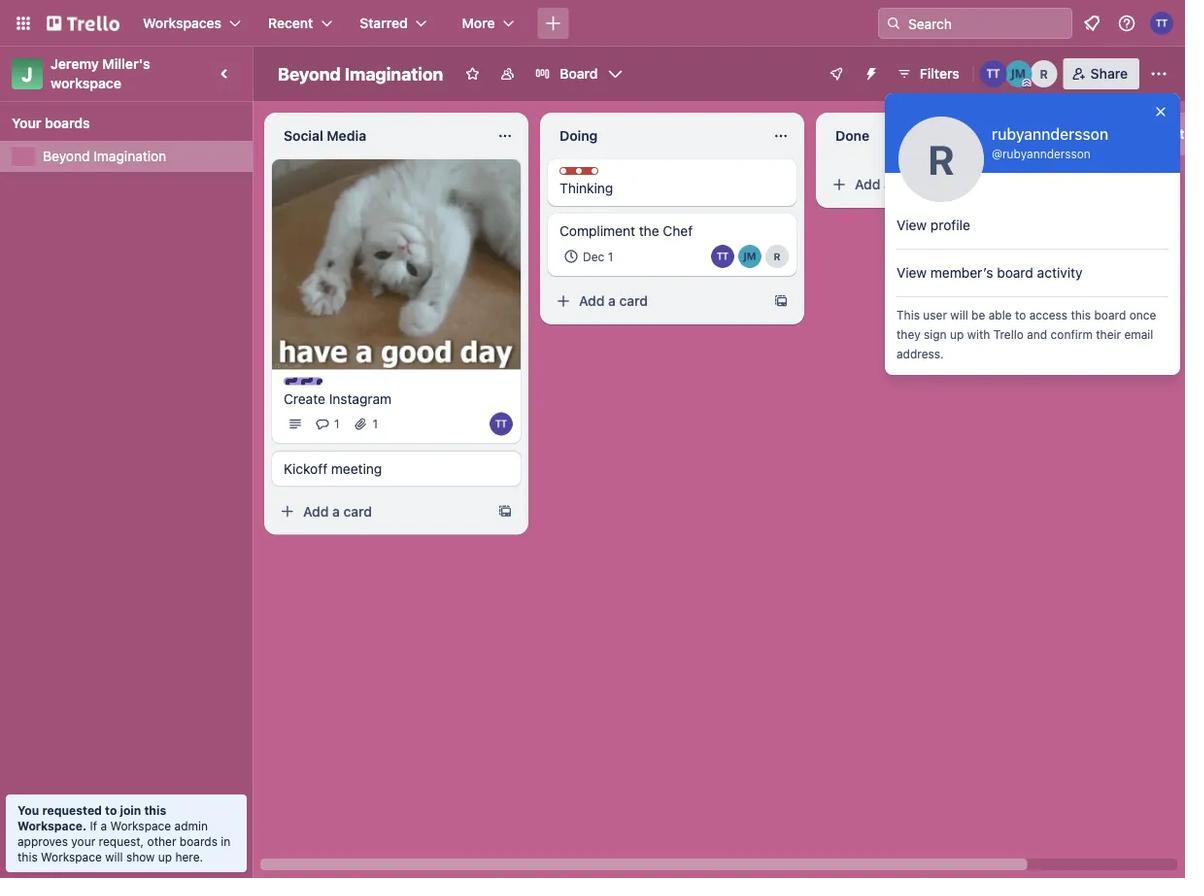 Task type: describe. For each thing, give the bounding box(es) containing it.
0 vertical spatial board
[[997, 265, 1034, 281]]

user
[[923, 308, 947, 322]]

dec
[[583, 250, 605, 263]]

workspace.
[[17, 819, 87, 833]]

and
[[1027, 327, 1048, 341]]

thoughts
[[579, 168, 633, 182]]

1 horizontal spatial 1
[[373, 417, 378, 431]]

recent
[[268, 15, 313, 31]]

add a card button for doing
[[548, 286, 766, 317]]

activity
[[1037, 265, 1083, 281]]

workspace
[[51, 75, 121, 91]]

up inside the this user will be able to access this board once they sign up with trello and confirm their email address.
[[950, 327, 964, 341]]

0 vertical spatial terry turtle (terryturtle) image
[[1150, 12, 1174, 35]]

join
[[120, 804, 141, 817]]

they
[[897, 327, 921, 341]]

requested
[[42, 804, 102, 817]]

other
[[147, 835, 176, 848]]

will inside if a workspace admin approves your request, other boards in this workspace will show up here.
[[105, 850, 123, 864]]

r button for jeremy miller (jeremymiller198) image on the top of the page
[[766, 245, 789, 268]]

you requested to join this workspace.
[[17, 804, 166, 833]]

close image
[[1153, 104, 1169, 120]]

compliment the chef
[[560, 223, 693, 239]]

1 inside checkbox
[[608, 250, 613, 263]]

card for done
[[895, 176, 924, 192]]

search image
[[886, 16, 902, 31]]

0 horizontal spatial boards
[[45, 115, 90, 131]]

here.
[[175, 850, 203, 864]]

add anoth button
[[1092, 113, 1185, 155]]

beyond imagination inside beyond imagination 'text field'
[[278, 63, 443, 84]]

profile
[[931, 217, 971, 233]]

compliment the chef link
[[560, 222, 785, 241]]

a for doing
[[608, 293, 616, 309]]

social media
[[284, 128, 366, 144]]

add for social media
[[303, 503, 329, 519]]

workspaces button
[[131, 8, 253, 39]]

thoughts thinking
[[560, 168, 633, 196]]

add for doing
[[579, 293, 605, 309]]

this inside the this user will be able to access this board once they sign up with trello and confirm their email address.
[[1071, 308, 1091, 322]]

card for social media
[[344, 503, 372, 519]]

terry turtle (terryturtle) image for jeremy miller (jeremymiller198) image on the top of the page
[[711, 245, 735, 268]]

board inside the this user will be able to access this board once they sign up with trello and confirm their email address.
[[1095, 308, 1126, 322]]

view profile
[[897, 217, 971, 233]]

miller's
[[102, 56, 150, 72]]

if
[[90, 819, 97, 833]]

social
[[284, 128, 323, 144]]

more
[[462, 15, 495, 31]]

add a card button for social media
[[272, 496, 490, 527]]

approves
[[17, 835, 68, 848]]

automation image
[[856, 58, 883, 86]]

filters button
[[891, 58, 966, 89]]

terry turtle (terryturtle) image
[[490, 412, 513, 436]]

show
[[126, 850, 155, 864]]

their
[[1096, 327, 1121, 341]]

open information menu image
[[1117, 14, 1137, 33]]

more button
[[451, 8, 526, 39]]

to inside the this user will be able to access this board once they sign up with trello and confirm their email address.
[[1015, 308, 1026, 322]]

Doing text field
[[548, 120, 762, 152]]

kickoff meeting link
[[284, 459, 509, 478]]

board
[[560, 66, 598, 82]]

if a workspace admin approves your request, other boards in this workspace will show up here.
[[17, 819, 231, 864]]

add a card for done
[[855, 176, 924, 192]]

rubyanndersson @ rubyanndersson
[[992, 125, 1109, 160]]

email
[[1125, 327, 1154, 341]]

beyond imagination link
[[43, 147, 241, 166]]

show menu image
[[1149, 64, 1169, 84]]

Done text field
[[824, 120, 1038, 152]]

up inside if a workspace admin approves your request, other boards in this workspace will show up here.
[[158, 850, 172, 864]]

workspaces
[[143, 15, 222, 31]]

a for social media
[[332, 503, 340, 519]]

thinking
[[560, 180, 613, 196]]

create from template… image for social media
[[497, 504, 513, 519]]

request,
[[99, 835, 144, 848]]

r button for jeremy miller (jeremymiller198) icon
[[1031, 60, 1058, 87]]

admin
[[174, 819, 208, 833]]

create
[[284, 391, 325, 407]]

0 horizontal spatial beyond
[[43, 148, 90, 164]]

meeting
[[331, 460, 382, 477]]

kickoff
[[284, 460, 328, 477]]

this
[[897, 308, 920, 322]]

0 horizontal spatial workspace
[[41, 850, 102, 864]]

starred button
[[348, 8, 439, 39]]

share button
[[1064, 58, 1140, 89]]

board button
[[527, 58, 631, 89]]

color: purple, title: none image
[[284, 377, 323, 385]]

r for rubyanndersson (rubyanndersson) icon related to jeremy miller (jeremymiller198) image on the top of the page r button
[[774, 251, 781, 262]]

this inside if a workspace admin approves your request, other boards in this workspace will show up here.
[[17, 850, 38, 864]]

kickoff meeting
[[284, 460, 382, 477]]

this member is an admin of this board. image
[[1023, 79, 1032, 87]]



Task type: vqa. For each thing, say whether or not it's contained in the screenshot.
the Color: bold red, title: "Thoughts" element
yes



Task type: locate. For each thing, give the bounding box(es) containing it.
terry turtle (terryturtle) image left jeremy miller (jeremymiller198) image on the top of the page
[[711, 245, 735, 268]]

1 vertical spatial card
[[619, 293, 648, 309]]

r for rubyanndersson (rubyanndersson) image
[[928, 135, 955, 183]]

will inside the this user will be able to access this board once they sign up with trello and confirm their email address.
[[951, 308, 968, 322]]

a down kickoff meeting
[[332, 503, 340, 519]]

1 vertical spatial rubyanndersson
[[1003, 147, 1091, 160]]

boards down admin
[[180, 835, 218, 848]]

0 vertical spatial view
[[897, 217, 927, 233]]

add left anoth
[[1127, 126, 1153, 142]]

add a card button down the
[[548, 286, 766, 317]]

2 vertical spatial add a card
[[303, 503, 372, 519]]

1 vertical spatial up
[[158, 850, 172, 864]]

your
[[71, 835, 95, 848]]

will left be at the right of page
[[951, 308, 968, 322]]

done
[[836, 128, 870, 144]]

terry turtle (terryturtle) image right open information menu icon
[[1150, 12, 1174, 35]]

2 horizontal spatial this
[[1071, 308, 1091, 322]]

workspace visible image
[[500, 66, 515, 82]]

1 horizontal spatial add a card
[[579, 293, 648, 309]]

trello
[[994, 327, 1024, 341]]

imagination inside beyond imagination link
[[94, 148, 166, 164]]

doing
[[560, 128, 598, 144]]

r button
[[1031, 60, 1058, 87], [766, 245, 789, 268]]

0 vertical spatial this
[[1071, 308, 1091, 322]]

0 vertical spatial r button
[[1031, 60, 1058, 87]]

your boards
[[12, 115, 90, 131]]

star or unstar board image
[[465, 66, 480, 82]]

2 horizontal spatial card
[[895, 176, 924, 192]]

imagination down the starred dropdown button
[[345, 63, 443, 84]]

0 horizontal spatial beyond imagination
[[43, 148, 166, 164]]

1 horizontal spatial boards
[[180, 835, 218, 848]]

0 vertical spatial boards
[[45, 115, 90, 131]]

view for view profile
[[897, 217, 927, 233]]

access
[[1030, 308, 1068, 322]]

0 vertical spatial rubyanndersson
[[992, 125, 1109, 143]]

1 vertical spatial add a card
[[579, 293, 648, 309]]

create from template… image
[[773, 293, 789, 309]]

jeremy miller's workspace
[[51, 56, 154, 91]]

0 notifications image
[[1080, 12, 1104, 35]]

1 vertical spatial beyond
[[43, 148, 90, 164]]

workspace down join
[[110, 819, 171, 833]]

add a card button for done
[[824, 169, 1042, 200]]

workspace down your on the bottom
[[41, 850, 102, 864]]

1 vertical spatial workspace
[[41, 850, 102, 864]]

instagram
[[329, 391, 392, 407]]

1 vertical spatial rubyanndersson (rubyanndersson) image
[[766, 245, 789, 268]]

1 vertical spatial beyond imagination
[[43, 148, 166, 164]]

dec 1
[[583, 250, 613, 263]]

0 vertical spatial rubyanndersson (rubyanndersson) image
[[1031, 60, 1058, 87]]

rubyanndersson
[[992, 125, 1109, 143], [1003, 147, 1091, 160]]

add a card up view profile
[[855, 176, 924, 192]]

compliment
[[560, 223, 635, 239]]

0 vertical spatial up
[[950, 327, 964, 341]]

1 horizontal spatial will
[[951, 308, 968, 322]]

able
[[989, 308, 1012, 322]]

r right jeremy miller (jeremymiller198) image on the top of the page
[[774, 251, 781, 262]]

r inside image
[[928, 135, 955, 183]]

primary element
[[0, 0, 1185, 47]]

add a card button up view profile
[[824, 169, 1042, 200]]

rubyanndersson (rubyanndersson) image
[[1031, 60, 1058, 87], [766, 245, 789, 268]]

add a card
[[855, 176, 924, 192], [579, 293, 648, 309], [303, 503, 372, 519]]

to
[[1015, 308, 1026, 322], [105, 804, 117, 817]]

a right if
[[100, 819, 107, 833]]

address.
[[897, 347, 944, 360]]

jeremy miller (jeremymiller198) image
[[1005, 60, 1033, 87]]

1 horizontal spatial terry turtle (terryturtle) image
[[980, 60, 1007, 87]]

board up their
[[1095, 308, 1126, 322]]

0 horizontal spatial terry turtle (terryturtle) image
[[711, 245, 735, 268]]

0 vertical spatial add a card button
[[824, 169, 1042, 200]]

1 vertical spatial create from template… image
[[497, 504, 513, 519]]

to left join
[[105, 804, 117, 817]]

to right able in the right of the page
[[1015, 308, 1026, 322]]

create from template… image down rubyanndersson @ rubyanndersson
[[1049, 177, 1065, 192]]

up right sign in the top right of the page
[[950, 327, 964, 341]]

1 vertical spatial will
[[105, 850, 123, 864]]

0 horizontal spatial rubyanndersson (rubyanndersson) image
[[766, 245, 789, 268]]

1 vertical spatial boards
[[180, 835, 218, 848]]

add inside button
[[1127, 126, 1153, 142]]

in
[[221, 835, 231, 848]]

beyond imagination down starred
[[278, 63, 443, 84]]

1 vertical spatial to
[[105, 804, 117, 817]]

anoth
[[1156, 126, 1185, 142]]

board up able in the right of the page
[[997, 265, 1034, 281]]

0 horizontal spatial board
[[997, 265, 1034, 281]]

create from template… image
[[1049, 177, 1065, 192], [497, 504, 513, 519]]

a
[[884, 176, 892, 192], [608, 293, 616, 309], [332, 503, 340, 519], [100, 819, 107, 833]]

rubyanndersson inside rubyanndersson @ rubyanndersson
[[1003, 147, 1091, 160]]

0 vertical spatial beyond
[[278, 63, 341, 84]]

chef
[[663, 223, 693, 239]]

this user will be able to access this board once they sign up with trello and confirm their email address.
[[897, 308, 1157, 360]]

1 vertical spatial board
[[1095, 308, 1126, 322]]

2 vertical spatial this
[[17, 850, 38, 864]]

0 vertical spatial card
[[895, 176, 924, 192]]

beyond imagination down your boards with 1 items element
[[43, 148, 166, 164]]

1 vertical spatial view
[[897, 265, 927, 281]]

0 vertical spatial r
[[1040, 67, 1048, 81]]

1 horizontal spatial card
[[619, 293, 648, 309]]

0 horizontal spatial add a card
[[303, 503, 372, 519]]

2 vertical spatial add a card button
[[272, 496, 490, 527]]

2 horizontal spatial r
[[1040, 67, 1048, 81]]

your boards with 1 items element
[[12, 112, 231, 135]]

r left @ on the right
[[928, 135, 955, 183]]

media
[[327, 128, 366, 144]]

card up view profile
[[895, 176, 924, 192]]

0 horizontal spatial r button
[[766, 245, 789, 268]]

create instagram link
[[284, 389, 509, 409]]

0 vertical spatial beyond imagination
[[278, 63, 443, 84]]

1 horizontal spatial up
[[950, 327, 964, 341]]

workspace
[[110, 819, 171, 833], [41, 850, 102, 864]]

terry turtle (terryturtle) image left the this member is an admin of this board. image
[[980, 60, 1007, 87]]

add down 'done'
[[855, 176, 881, 192]]

Dec 1 checkbox
[[560, 245, 619, 268]]

this right join
[[144, 804, 166, 817]]

add for done
[[855, 176, 881, 192]]

create from template… image for done
[[1049, 177, 1065, 192]]

rubyanndersson (rubyanndersson) image for jeremy miller (jeremymiller198) image on the top of the page r button
[[766, 245, 789, 268]]

1 horizontal spatial r button
[[1031, 60, 1058, 87]]

r button left share button
[[1031, 60, 1058, 87]]

0 horizontal spatial create from template… image
[[497, 504, 513, 519]]

with
[[967, 327, 990, 341]]

1 horizontal spatial to
[[1015, 308, 1026, 322]]

rubyanndersson (rubyanndersson) image for r button related to jeremy miller (jeremymiller198) icon
[[1031, 60, 1058, 87]]

0 vertical spatial create from template… image
[[1049, 177, 1065, 192]]

create instagram
[[284, 391, 392, 407]]

beyond inside 'text field'
[[278, 63, 341, 84]]

1 horizontal spatial board
[[1095, 308, 1126, 322]]

create board or workspace image
[[544, 14, 563, 33]]

a down dec 1
[[608, 293, 616, 309]]

filters
[[920, 66, 960, 82]]

1 vertical spatial this
[[144, 804, 166, 817]]

view left profile on the top of page
[[897, 217, 927, 233]]

up
[[950, 327, 964, 341], [158, 850, 172, 864]]

your
[[12, 115, 41, 131]]

rubyanndersson (rubyanndersson) image
[[899, 117, 984, 202]]

1 horizontal spatial rubyanndersson (rubyanndersson) image
[[1031, 60, 1058, 87]]

2 horizontal spatial terry turtle (terryturtle) image
[[1150, 12, 1174, 35]]

card down compliment the chef
[[619, 293, 648, 309]]

2 view from the top
[[897, 265, 927, 281]]

add a card button down kickoff meeting link at left bottom
[[272, 496, 490, 527]]

add a card button
[[824, 169, 1042, 200], [548, 286, 766, 317], [272, 496, 490, 527]]

1 vertical spatial imagination
[[94, 148, 166, 164]]

member's
[[931, 265, 994, 281]]

Social Media text field
[[272, 120, 486, 152]]

add a card down kickoff meeting
[[303, 503, 372, 519]]

1 vertical spatial r
[[928, 135, 955, 183]]

recent button
[[257, 8, 344, 39]]

to inside you requested to join this workspace.
[[105, 804, 117, 817]]

1 horizontal spatial imagination
[[345, 63, 443, 84]]

r button right jeremy miller (jeremymiller198) image on the top of the page
[[766, 245, 789, 268]]

power ups image
[[829, 66, 844, 82]]

0 vertical spatial imagination
[[345, 63, 443, 84]]

board
[[997, 265, 1034, 281], [1095, 308, 1126, 322]]

2 vertical spatial terry turtle (terryturtle) image
[[711, 245, 735, 268]]

0 horizontal spatial add a card button
[[272, 496, 490, 527]]

Search field
[[902, 9, 1072, 38]]

2 horizontal spatial add a card button
[[824, 169, 1042, 200]]

add anoth
[[1127, 126, 1185, 142]]

this down approves
[[17, 850, 38, 864]]

back to home image
[[47, 8, 120, 39]]

1 horizontal spatial beyond imagination
[[278, 63, 443, 84]]

card down meeting
[[344, 503, 372, 519]]

1 horizontal spatial r
[[928, 135, 955, 183]]

add down the kickoff
[[303, 503, 329, 519]]

beyond down recent 'popup button'
[[278, 63, 341, 84]]

imagination
[[345, 63, 443, 84], [94, 148, 166, 164]]

0 vertical spatial workspace
[[110, 819, 171, 833]]

add a card for doing
[[579, 293, 648, 309]]

1 view from the top
[[897, 217, 927, 233]]

r for rubyanndersson (rubyanndersson) icon related to r button related to jeremy miller (jeremymiller198) icon
[[1040, 67, 1048, 81]]

beyond
[[278, 63, 341, 84], [43, 148, 90, 164]]

beyond imagination inside beyond imagination link
[[43, 148, 166, 164]]

1 vertical spatial r button
[[766, 245, 789, 268]]

imagination inside beyond imagination 'text field'
[[345, 63, 443, 84]]

this up confirm
[[1071, 308, 1091, 322]]

jeremy miller (jeremymiller198) image
[[738, 245, 762, 268]]

2 vertical spatial r
[[774, 251, 781, 262]]

0 vertical spatial will
[[951, 308, 968, 322]]

thinking link
[[560, 179, 785, 198]]

workspace navigation collapse icon image
[[212, 60, 239, 87]]

terry turtle (terryturtle) image
[[1150, 12, 1174, 35], [980, 60, 1007, 87], [711, 245, 735, 268]]

be
[[972, 308, 986, 322]]

terry turtle (terryturtle) image for jeremy miller (jeremymiller198) icon
[[980, 60, 1007, 87]]

up down other
[[158, 850, 172, 864]]

1 down "instagram"
[[373, 417, 378, 431]]

rubyanndersson (rubyanndersson) image right jeremy miller (jeremymiller198) image on the top of the page
[[766, 245, 789, 268]]

2 vertical spatial card
[[344, 503, 372, 519]]

sign
[[924, 327, 947, 341]]

0 vertical spatial add a card
[[855, 176, 924, 192]]

1 right the 'dec'
[[608, 250, 613, 263]]

1 horizontal spatial workspace
[[110, 819, 171, 833]]

beyond down your boards
[[43, 148, 90, 164]]

beyond imagination
[[278, 63, 443, 84], [43, 148, 166, 164]]

view for view member's board activity
[[897, 265, 927, 281]]

this
[[1071, 308, 1091, 322], [144, 804, 166, 817], [17, 850, 38, 864]]

color: bold red, title: "thoughts" element
[[560, 167, 633, 182]]

j
[[22, 62, 33, 85]]

boards right your
[[45, 115, 90, 131]]

view
[[897, 217, 927, 233], [897, 265, 927, 281]]

0 horizontal spatial this
[[17, 850, 38, 864]]

once
[[1130, 308, 1157, 322]]

this inside you requested to join this workspace.
[[144, 804, 166, 817]]

1 horizontal spatial add a card button
[[548, 286, 766, 317]]

rubyanndersson (rubyanndersson) image left share button
[[1031, 60, 1058, 87]]

0 horizontal spatial to
[[105, 804, 117, 817]]

0 horizontal spatial r
[[774, 251, 781, 262]]

starred
[[360, 15, 408, 31]]

0 horizontal spatial 1
[[334, 417, 340, 431]]

boards
[[45, 115, 90, 131], [180, 835, 218, 848]]

2 horizontal spatial add a card
[[855, 176, 924, 192]]

boards inside if a workspace admin approves your request, other boards in this workspace will show up here.
[[180, 835, 218, 848]]

1 vertical spatial terry turtle (terryturtle) image
[[980, 60, 1007, 87]]

view up this
[[897, 265, 927, 281]]

add down the 'dec'
[[579, 293, 605, 309]]

a for done
[[884, 176, 892, 192]]

imagination down your boards with 1 items element
[[94, 148, 166, 164]]

confirm
[[1051, 327, 1093, 341]]

1 down create instagram on the left of the page
[[334, 417, 340, 431]]

0 horizontal spatial card
[[344, 503, 372, 519]]

will down the request,
[[105, 850, 123, 864]]

create from template… image down terry turtle (terryturtle) image
[[497, 504, 513, 519]]

1
[[608, 250, 613, 263], [334, 417, 340, 431], [373, 417, 378, 431]]

0 horizontal spatial imagination
[[94, 148, 166, 164]]

Board name text field
[[268, 58, 453, 89]]

you
[[17, 804, 39, 817]]

the
[[639, 223, 659, 239]]

1 horizontal spatial create from template… image
[[1049, 177, 1065, 192]]

view member's board activity
[[897, 265, 1083, 281]]

2 horizontal spatial 1
[[608, 250, 613, 263]]

add a card for social media
[[303, 503, 372, 519]]

1 horizontal spatial this
[[144, 804, 166, 817]]

a left rubyanndersson (rubyanndersson) image
[[884, 176, 892, 192]]

card for doing
[[619, 293, 648, 309]]

add a card down dec 1
[[579, 293, 648, 309]]

r right the this member is an admin of this board. image
[[1040, 67, 1048, 81]]

share
[[1091, 66, 1128, 82]]

0 horizontal spatial will
[[105, 850, 123, 864]]

0 vertical spatial to
[[1015, 308, 1026, 322]]

1 vertical spatial add a card button
[[548, 286, 766, 317]]

0 horizontal spatial up
[[158, 850, 172, 864]]

r
[[1040, 67, 1048, 81], [928, 135, 955, 183], [774, 251, 781, 262]]

jeremy
[[51, 56, 99, 72]]

will
[[951, 308, 968, 322], [105, 850, 123, 864]]

1 horizontal spatial beyond
[[278, 63, 341, 84]]

a inside if a workspace admin approves your request, other boards in this workspace will show up here.
[[100, 819, 107, 833]]

@
[[992, 147, 1003, 160]]



